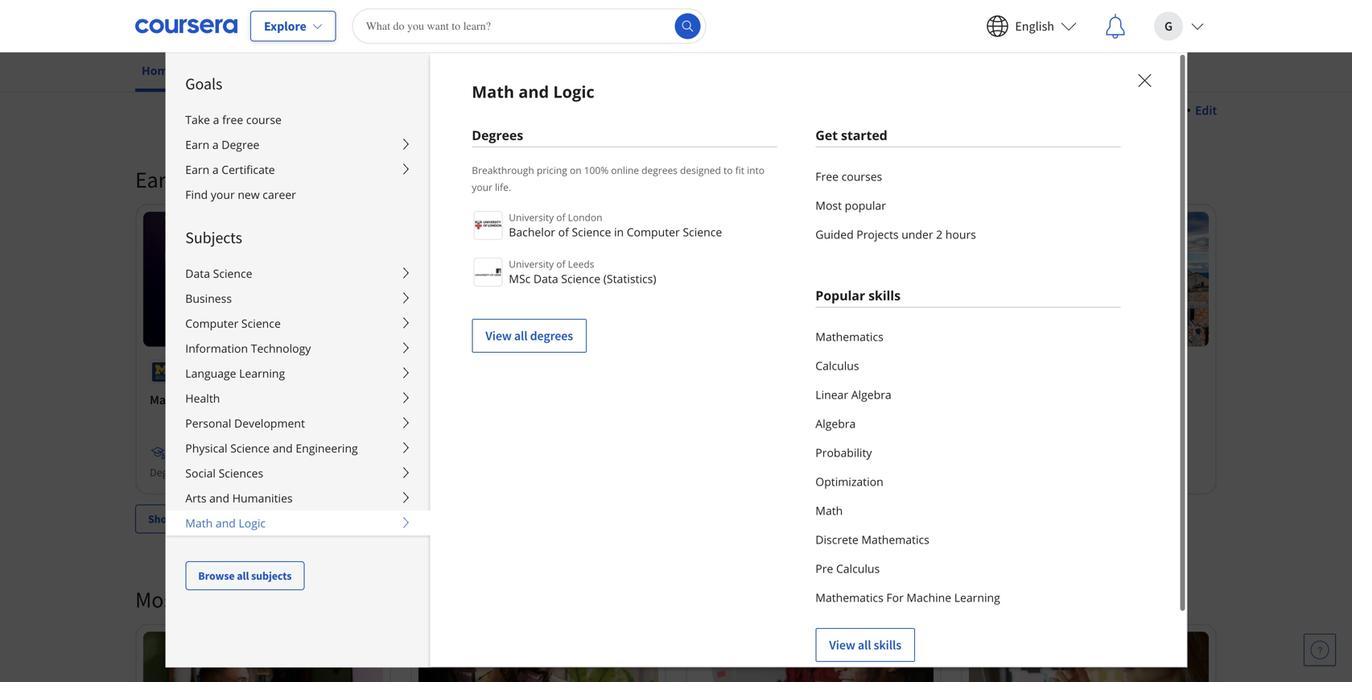 Task type: describe. For each thing, give the bounding box(es) containing it.
master for master of advanced study in engineering
[[701, 392, 737, 408]]

most popular link
[[816, 191, 1121, 220]]

free courses link
[[816, 162, 1121, 191]]

popular inside most popular certificates collection element
[[185, 586, 258, 614]]

of for study
[[740, 392, 751, 408]]

science down designed
[[683, 224, 723, 240]]

free
[[222, 112, 243, 127]]

learning for language learning
[[239, 366, 285, 381]]

and inside the "arts and humanities" dropdown button
[[209, 490, 230, 506]]

2
[[937, 227, 943, 242]]

data for msc
[[534, 271, 559, 286]]

What do you want to learn? text field
[[352, 8, 707, 44]]

projects
[[857, 227, 899, 242]]

math and logic menu item
[[429, 52, 1187, 682]]

browse all subjects
[[198, 569, 292, 583]]

math and logic group
[[165, 52, 1188, 682]]

pre
[[816, 561, 834, 576]]

my learning
[[214, 63, 278, 78]]

view all degrees link
[[472, 319, 587, 353]]

of for berkeley
[[778, 365, 787, 379]]

probability
[[816, 445, 873, 460]]

sciences
[[219, 465, 263, 481]]

earn for earn a degree
[[185, 137, 210, 152]]

guided projects under 2 hours link
[[816, 220, 1121, 249]]

bachelor
[[509, 224, 556, 240]]

in inside university of london bachelor of science in computer science
[[614, 224, 624, 240]]

and inside the math and logic dropdown button
[[216, 515, 236, 531]]

physical science and engineering button
[[166, 436, 430, 461]]

english
[[1016, 18, 1055, 34]]

personal development
[[185, 416, 305, 431]]

personal
[[185, 416, 231, 431]]

of for health
[[189, 392, 200, 408]]

under
[[902, 227, 934, 242]]

university for msc
[[509, 257, 554, 271]]

arts and humanities
[[185, 490, 293, 506]]

g button
[[1142, 0, 1218, 52]]

physical science and engineering
[[185, 441, 358, 456]]

help center image
[[1311, 640, 1330, 660]]

university of michigan
[[177, 365, 281, 379]]

development
[[234, 416, 305, 431]]

arts
[[185, 490, 207, 506]]

100%
[[584, 163, 609, 177]]

popular skills
[[816, 287, 901, 304]]

data for in
[[535, 392, 560, 408]]

california,
[[789, 365, 838, 379]]

(statistics)
[[604, 271, 657, 286]]

msc
[[509, 271, 531, 286]]

social
[[185, 465, 216, 481]]

breakthrough pricing on 100% online degrees designed to fit into your life.
[[472, 163, 765, 194]]

calculus link
[[816, 351, 1121, 380]]

humanities
[[233, 490, 293, 506]]

view for view all skills
[[830, 637, 856, 653]]

arts and humanities button
[[166, 486, 430, 511]]

view all degrees list
[[472, 209, 777, 353]]

popular
[[845, 198, 887, 213]]

and inside physical science and engineering dropdown button
[[273, 441, 293, 456]]

science down london
[[572, 224, 611, 240]]

popular inside math and logic menu item
[[816, 287, 866, 304]]

0 vertical spatial calculus
[[816, 358, 860, 373]]

university down information
[[177, 365, 225, 379]]

main content containing earn your degree
[[0, 81, 1353, 682]]

health button
[[166, 386, 430, 411]]

goals
[[185, 74, 222, 94]]

skills inside list
[[874, 637, 902, 653]]

pricing
[[537, 163, 568, 177]]

of for in
[[465, 392, 475, 408]]

courses
[[842, 169, 883, 184]]

home link
[[135, 52, 182, 92]]

career
[[263, 187, 296, 202]]

browse
[[198, 569, 235, 583]]

show 8 more button
[[135, 505, 224, 534]]

most popular certificates
[[135, 586, 368, 614]]

information technology
[[185, 341, 311, 356]]

linear
[[816, 387, 849, 402]]

social sciences button
[[166, 461, 430, 486]]

a for degree
[[196, 446, 202, 460]]

university for berkeley
[[728, 365, 775, 379]]

1 vertical spatial mathematics
[[862, 532, 930, 547]]

machine
[[907, 590, 952, 605]]

subjects
[[251, 569, 292, 583]]

course
[[246, 112, 282, 127]]

1 vertical spatial calculus
[[837, 561, 880, 576]]

mathematics for machine learning link
[[816, 583, 1121, 612]]

discrete
[[816, 532, 859, 547]]

coursera image
[[135, 13, 238, 39]]

your inside breakthrough pricing on 100% online degrees designed to fit into your life.
[[472, 180, 493, 194]]

take
[[185, 112, 210, 127]]

business
[[185, 291, 232, 306]]

health inside "earn your degree collection" element
[[239, 392, 276, 408]]

science inside master of science in data analytics engineering
[[478, 392, 520, 408]]

of for bachelor
[[557, 211, 566, 224]]

science up business
[[213, 266, 252, 281]]

pre calculus link
[[816, 554, 1121, 583]]

language
[[185, 366, 236, 381]]

linear algebra link
[[816, 380, 1121, 409]]

earn a certificate button
[[166, 157, 430, 182]]

get
[[816, 126, 838, 144]]

social sciences
[[185, 465, 263, 481]]

information
[[185, 341, 248, 356]]

take a free course link
[[166, 107, 430, 132]]

free
[[816, 169, 839, 184]]

earn a certificate
[[185, 162, 275, 177]]

language learning
[[185, 366, 285, 381]]

guided projects under 2 hours
[[816, 227, 977, 242]]

engineering inside dropdown button
[[296, 441, 358, 456]]

certificate
[[222, 162, 275, 177]]

your inside explore menu element
[[211, 187, 235, 202]]

0 vertical spatial algebra
[[852, 387, 892, 402]]

science inside university of leeds msc data science (statistics)
[[562, 271, 601, 286]]

all for skills
[[858, 637, 872, 653]]

earn for earn your degree
[[135, 165, 178, 194]]

pre calculus
[[816, 561, 880, 576]]

language learning button
[[166, 361, 430, 386]]

earn a degree
[[172, 446, 237, 460]]

most popular certificates collection element
[[126, 559, 1227, 682]]

your
[[183, 165, 225, 194]]

berkeley
[[840, 365, 881, 379]]

university of leeds logo image
[[474, 258, 503, 287]]

master of advanced study in engineering
[[701, 392, 922, 408]]

switch roles
[[1115, 102, 1183, 118]]

degrees inside breakthrough pricing on 100% online degrees designed to fit into your life.
[[642, 163, 678, 177]]

1 vertical spatial algebra
[[816, 416, 856, 431]]

earn your degree collection element
[[126, 139, 1227, 559]]

english button
[[974, 0, 1090, 52]]

certificates
[[263, 586, 368, 614]]

browse all subjects button
[[185, 561, 305, 590]]

university of leeds msc data science (statistics)
[[509, 257, 657, 286]]



Task type: vqa. For each thing, say whether or not it's contained in the screenshot.
'View all degrees' List
yes



Task type: locate. For each thing, give the bounding box(es) containing it.
0 horizontal spatial health
[[185, 391, 220, 406]]

in right "study" at the right of the page
[[843, 392, 854, 408]]

home
[[142, 63, 175, 78]]

public
[[203, 392, 237, 408]]

0 vertical spatial most
[[816, 198, 842, 213]]

most for most popular certificates
[[135, 586, 180, 614]]

breakthrough
[[472, 163, 535, 177]]

all up most popular certificates
[[237, 569, 249, 583]]

most inside most popular certificates collection element
[[135, 586, 180, 614]]

0 horizontal spatial degrees
[[530, 328, 573, 344]]

1 horizontal spatial view
[[830, 637, 856, 653]]

data right msc
[[534, 271, 559, 286]]

all inside list
[[514, 328, 528, 344]]

view down pre calculus
[[830, 637, 856, 653]]

list containing free courses
[[816, 162, 1121, 249]]

1 horizontal spatial health
[[239, 392, 276, 408]]

and right more
[[216, 515, 236, 531]]

most popular
[[816, 198, 887, 213]]

mathematics up berkeley
[[816, 329, 884, 344]]

study
[[809, 392, 841, 408]]

computer up (statistics)
[[627, 224, 680, 240]]

1 vertical spatial popular
[[185, 586, 258, 614]]

calculus
[[816, 358, 860, 373], [837, 561, 880, 576]]

degrees
[[472, 126, 524, 144]]

logic inside the math and logic dropdown button
[[239, 515, 266, 531]]

a for certificate
[[212, 162, 219, 177]]

fit
[[736, 163, 745, 177]]

close image
[[1134, 69, 1155, 90], [1134, 69, 1155, 90], [1134, 69, 1155, 90], [1134, 69, 1155, 90], [1134, 69, 1155, 90], [1134, 69, 1155, 90], [1134, 69, 1155, 90], [1134, 69, 1155, 90]]

0 vertical spatial popular
[[816, 287, 866, 304]]

1 horizontal spatial in
[[614, 224, 624, 240]]

logic down humanities
[[239, 515, 266, 531]]

earn left find
[[135, 165, 178, 194]]

mathematics link
[[816, 322, 1121, 351]]

explore button
[[250, 11, 336, 41]]

0 horizontal spatial in
[[522, 392, 533, 408]]

find
[[185, 187, 208, 202]]

main content
[[0, 81, 1353, 682]]

of for msc
[[557, 257, 566, 271]]

0 vertical spatial learning
[[233, 63, 278, 78]]

london
[[568, 211, 603, 224]]

popular down browse
[[185, 586, 258, 614]]

math up discrete
[[816, 503, 843, 518]]

all for subjects
[[237, 569, 249, 583]]

degrees inside list
[[530, 328, 573, 344]]

advanced
[[753, 392, 807, 408]]

earn for earn a certificate
[[185, 162, 210, 177]]

and inside math and logic menu item
[[519, 81, 549, 103]]

mathematics up pre calculus
[[862, 532, 930, 547]]

designed
[[680, 163, 721, 177]]

math right 8
[[185, 515, 213, 531]]

university up msc
[[509, 257, 554, 271]]

view inside list
[[486, 328, 512, 344]]

data up business
[[185, 266, 210, 281]]

0 vertical spatial view
[[486, 328, 512, 344]]

8
[[178, 512, 184, 526]]

in up (statistics)
[[614, 224, 624, 240]]

michigan
[[239, 365, 281, 379]]

None search field
[[352, 8, 707, 44]]

life.
[[495, 180, 511, 194]]

computer inside university of london bachelor of science in computer science
[[627, 224, 680, 240]]

all for degrees
[[514, 328, 528, 344]]

of inside university of leeds msc data science (statistics)
[[557, 257, 566, 271]]

math and logic inside dropdown button
[[185, 515, 266, 531]]

0 horizontal spatial most
[[135, 586, 180, 614]]

2 vertical spatial learning
[[955, 590, 1001, 605]]

earn your degree
[[135, 165, 295, 194]]

math
[[472, 81, 515, 103], [816, 503, 843, 518], [185, 515, 213, 531]]

learning for my learning
[[233, 63, 278, 78]]

1 vertical spatial math and logic
[[185, 515, 266, 531]]

discrete mathematics link
[[816, 525, 1121, 554]]

earn a degree
[[185, 137, 260, 152]]

1 horizontal spatial degrees
[[642, 163, 678, 177]]

2 horizontal spatial engineering
[[856, 392, 922, 408]]

1 vertical spatial most
[[135, 586, 180, 614]]

3 master from the left
[[701, 392, 737, 408]]

2 master from the left
[[425, 392, 462, 408]]

a for free
[[213, 112, 219, 127]]

data inside university of leeds msc data science (statistics)
[[534, 271, 559, 286]]

all inside button
[[237, 569, 249, 583]]

master
[[150, 392, 187, 408], [425, 392, 462, 408], [701, 392, 737, 408]]

most inside most popular link
[[816, 198, 842, 213]]

0 horizontal spatial math
[[185, 515, 213, 531]]

computer science button
[[166, 311, 430, 336]]

1 vertical spatial skills
[[874, 637, 902, 653]]

0 vertical spatial computer
[[627, 224, 680, 240]]

master of public health link
[[150, 390, 377, 410]]

0 vertical spatial logic
[[554, 81, 595, 103]]

university of london logo image
[[474, 211, 503, 240]]

university of california, berkeley
[[728, 365, 881, 379]]

1 horizontal spatial popular
[[816, 287, 866, 304]]

analytics
[[563, 392, 613, 408]]

switch
[[1115, 102, 1152, 118]]

a down earn a degree at the left top of page
[[212, 162, 219, 177]]

g
[[1165, 18, 1173, 34]]

subjects
[[185, 227, 242, 248]]

new
[[238, 187, 260, 202]]

math and logic inside menu item
[[472, 81, 595, 103]]

math inside dropdown button
[[185, 515, 213, 531]]

view inside list
[[830, 637, 856, 653]]

1 vertical spatial all
[[237, 569, 249, 583]]

explore menu element
[[166, 53, 430, 590]]

0 vertical spatial math and logic
[[472, 81, 595, 103]]

computer
[[627, 224, 680, 240], [185, 316, 239, 331]]

science
[[572, 224, 611, 240], [683, 224, 723, 240], [213, 266, 252, 281], [562, 271, 601, 286], [242, 316, 281, 331], [478, 392, 520, 408], [231, 441, 270, 456]]

linear algebra
[[816, 387, 892, 402]]

earn
[[185, 137, 210, 152], [185, 162, 210, 177], [135, 165, 178, 194], [172, 446, 194, 460]]

data inside popup button
[[185, 266, 210, 281]]

most
[[816, 198, 842, 213], [135, 586, 180, 614]]

master inside master of science in data analytics engineering
[[425, 392, 462, 408]]

0 horizontal spatial master
[[150, 392, 187, 408]]

and up degrees
[[519, 81, 549, 103]]

1 vertical spatial logic
[[239, 515, 266, 531]]

1 horizontal spatial master
[[425, 392, 462, 408]]

master for master of public health
[[150, 392, 187, 408]]

view for view all degrees
[[486, 328, 512, 344]]

0 horizontal spatial math and logic
[[185, 515, 266, 531]]

earn down take
[[185, 137, 210, 152]]

discrete mathematics
[[816, 532, 930, 547]]

free courses
[[816, 169, 883, 184]]

health up personal
[[185, 391, 220, 406]]

learning right my
[[233, 63, 278, 78]]

a for degree
[[212, 137, 219, 152]]

calculus up linear
[[816, 358, 860, 373]]

0 vertical spatial mathematics
[[816, 329, 884, 344]]

your
[[472, 180, 493, 194], [211, 187, 235, 202]]

health
[[185, 391, 220, 406], [239, 392, 276, 408]]

2 vertical spatial all
[[858, 637, 872, 653]]

health up the development
[[239, 392, 276, 408]]

mathematics
[[816, 329, 884, 344], [862, 532, 930, 547], [816, 590, 884, 605]]

close image
[[1134, 69, 1155, 90], [1134, 69, 1155, 90], [1134, 69, 1155, 90], [1134, 69, 1155, 90], [1135, 70, 1156, 91]]

2 horizontal spatial in
[[843, 392, 854, 408]]

my learning link
[[207, 52, 285, 89]]

earn up find
[[185, 162, 210, 177]]

degrees down msc
[[530, 328, 573, 344]]

more
[[186, 512, 212, 526]]

0 horizontal spatial all
[[237, 569, 249, 583]]

all down mathematics for machine learning
[[858, 637, 872, 653]]

data inside master of science in data analytics engineering
[[535, 392, 560, 408]]

a inside "earn your degree collection" element
[[196, 446, 202, 460]]

science down view all degrees
[[478, 392, 520, 408]]

university inside university of leeds msc data science (statistics)
[[509, 257, 554, 271]]

your left new
[[211, 187, 235, 202]]

technology
[[251, 341, 311, 356]]

math and logic button
[[166, 511, 430, 536]]

mathematics for machine learning
[[816, 590, 1001, 605]]

a up social on the left bottom of page
[[196, 446, 202, 460]]

2 vertical spatial mathematics
[[816, 590, 884, 605]]

learning down pre calculus link
[[955, 590, 1001, 605]]

logic inside math and logic menu item
[[554, 81, 595, 103]]

popular
[[816, 287, 866, 304], [185, 586, 258, 614]]

degree inside dropdown button
[[222, 137, 260, 152]]

learning inside popup button
[[239, 366, 285, 381]]

all inside list
[[858, 637, 872, 653]]

for
[[887, 590, 904, 605]]

computer down business
[[185, 316, 239, 331]]

1 vertical spatial computer
[[185, 316, 239, 331]]

view down msc
[[486, 328, 512, 344]]

1 horizontal spatial most
[[816, 198, 842, 213]]

university up advanced
[[728, 365, 775, 379]]

personal development button
[[166, 411, 430, 436]]

science down personal development
[[231, 441, 270, 456]]

master for master of science in data analytics engineering
[[425, 392, 462, 408]]

math up degrees
[[472, 81, 515, 103]]

mathematics for mathematics
[[816, 329, 884, 344]]

popular down guided
[[816, 287, 866, 304]]

all
[[514, 328, 528, 344], [237, 569, 249, 583], [858, 637, 872, 653]]

university inside university of london bachelor of science in computer science
[[509, 211, 554, 224]]

in inside master of science in data analytics engineering
[[522, 392, 533, 408]]

1 horizontal spatial your
[[472, 180, 493, 194]]

learning inside view all skills list
[[955, 590, 1001, 605]]

0 horizontal spatial popular
[[185, 586, 258, 614]]

math inside view all skills list
[[816, 503, 843, 518]]

list
[[816, 162, 1121, 249]]

math and logic down "arts and humanities"
[[185, 515, 266, 531]]

data science
[[185, 266, 252, 281]]

a inside take a free course link
[[213, 112, 219, 127]]

view all degrees
[[486, 328, 573, 344]]

0 vertical spatial all
[[514, 328, 528, 344]]

0 horizontal spatial computer
[[185, 316, 239, 331]]

a up earn a certificate
[[212, 137, 219, 152]]

engineering inside master of science in data analytics engineering
[[425, 411, 491, 427]]

engineering
[[856, 392, 922, 408], [425, 411, 491, 427], [296, 441, 358, 456]]

skills down for
[[874, 637, 902, 653]]

1 horizontal spatial logic
[[554, 81, 595, 103]]

hours
[[946, 227, 977, 242]]

earn for earn a degree
[[172, 446, 194, 460]]

all down msc
[[514, 328, 528, 344]]

learning up master of public health link
[[239, 366, 285, 381]]

2 horizontal spatial math
[[816, 503, 843, 518]]

and
[[519, 81, 549, 103], [273, 441, 293, 456], [209, 490, 230, 506], [216, 515, 236, 531]]

in left the analytics
[[522, 392, 533, 408]]

science up information technology
[[242, 316, 281, 331]]

skills
[[869, 287, 901, 304], [874, 637, 902, 653]]

0 horizontal spatial view
[[486, 328, 512, 344]]

earn up social on the left bottom of page
[[172, 446, 194, 460]]

0 vertical spatial skills
[[869, 287, 901, 304]]

guided
[[816, 227, 854, 242]]

0 vertical spatial degrees
[[642, 163, 678, 177]]

algebra down "study" at the right of the page
[[816, 416, 856, 431]]

computer science
[[185, 316, 281, 331]]

a inside earn a degree dropdown button
[[212, 137, 219, 152]]

data
[[185, 266, 210, 281], [534, 271, 559, 286], [535, 392, 560, 408]]

data left the analytics
[[535, 392, 560, 408]]

computer inside popup button
[[185, 316, 239, 331]]

algebra
[[852, 387, 892, 402], [816, 416, 856, 431]]

online
[[611, 163, 639, 177]]

optimization link
[[816, 467, 1121, 496]]

in
[[614, 224, 624, 240], [522, 392, 533, 408], [843, 392, 854, 408]]

2 horizontal spatial all
[[858, 637, 872, 653]]

a left free
[[213, 112, 219, 127]]

business button
[[166, 286, 430, 311]]

0 horizontal spatial your
[[211, 187, 235, 202]]

most for most popular
[[816, 198, 842, 213]]

physical
[[185, 441, 228, 456]]

0 horizontal spatial engineering
[[296, 441, 358, 456]]

science inside dropdown button
[[231, 441, 270, 456]]

view all skills link
[[816, 628, 916, 662]]

1 vertical spatial engineering
[[425, 411, 491, 427]]

and down the development
[[273, 441, 293, 456]]

algebra down berkeley
[[852, 387, 892, 402]]

0 vertical spatial engineering
[[856, 392, 922, 408]]

science down leeds
[[562, 271, 601, 286]]

learning inside 'link'
[[233, 63, 278, 78]]

1 horizontal spatial engineering
[[425, 411, 491, 427]]

skills down projects
[[869, 287, 901, 304]]

2 horizontal spatial master
[[701, 392, 737, 408]]

0 horizontal spatial logic
[[239, 515, 266, 531]]

a
[[213, 112, 219, 127], [212, 137, 219, 152], [212, 162, 219, 177], [196, 446, 202, 460]]

and right arts
[[209, 490, 230, 506]]

earn inside earn a certificate popup button
[[185, 162, 210, 177]]

earn inside earn a degree dropdown button
[[185, 137, 210, 152]]

1 vertical spatial learning
[[239, 366, 285, 381]]

university up bachelor
[[509, 211, 554, 224]]

master of science in data analytics engineering
[[425, 392, 613, 427]]

master of science in data analytics engineering link
[[425, 390, 652, 429]]

view all skills list
[[816, 322, 1121, 662]]

master of public health
[[150, 392, 276, 408]]

1 vertical spatial degrees
[[530, 328, 573, 344]]

math and logic up degrees
[[472, 81, 595, 103]]

of inside master of science in data analytics engineering
[[465, 392, 475, 408]]

health inside dropdown button
[[185, 391, 220, 406]]

data science button
[[166, 261, 430, 286]]

1 horizontal spatial computer
[[627, 224, 680, 240]]

a inside earn a certificate popup button
[[212, 162, 219, 177]]

1 horizontal spatial math
[[472, 81, 515, 103]]

started
[[842, 126, 888, 144]]

2 vertical spatial engineering
[[296, 441, 358, 456]]

1 horizontal spatial all
[[514, 328, 528, 344]]

university for bachelor
[[509, 211, 554, 224]]

mathematics down pre calculus
[[816, 590, 884, 605]]

1 vertical spatial view
[[830, 637, 856, 653]]

degree
[[222, 137, 260, 152], [229, 165, 295, 194], [150, 465, 183, 480], [425, 465, 458, 480]]

1 master from the left
[[150, 392, 187, 408]]

of
[[557, 211, 566, 224], [559, 224, 569, 240], [557, 257, 566, 271], [227, 365, 236, 379], [778, 365, 787, 379], [189, 392, 200, 408], [465, 392, 475, 408], [740, 392, 751, 408]]

logic up on
[[554, 81, 595, 103]]

degrees right online
[[642, 163, 678, 177]]

your left life.
[[472, 180, 493, 194]]

1 horizontal spatial math and logic
[[472, 81, 595, 103]]

mathematics for mathematics for machine learning
[[816, 590, 884, 605]]

calculus down discrete mathematics
[[837, 561, 880, 576]]



